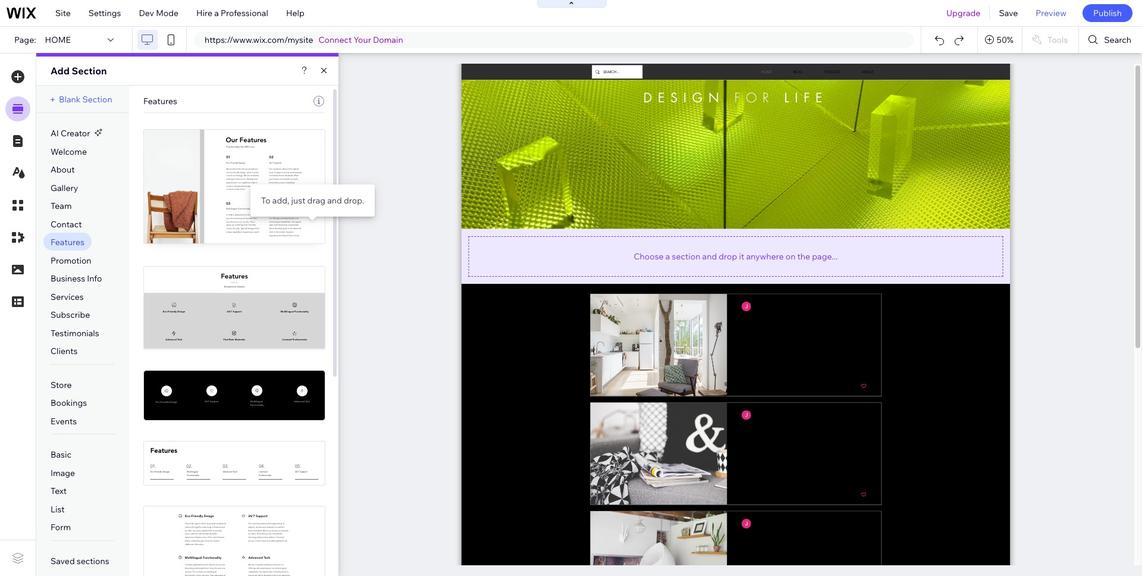 Task type: vqa. For each thing, say whether or not it's contained in the screenshot.
Basic
yes



Task type: locate. For each thing, give the bounding box(es) containing it.
ai creator
[[51, 128, 90, 139]]

section right blank at left
[[82, 94, 112, 105]]

to add, just drag and drop.
[[261, 195, 364, 206]]

0 horizontal spatial and
[[327, 195, 342, 206]]

choose a section and drop it anywhere on the page...
[[634, 251, 838, 262]]

save
[[1000, 8, 1019, 18]]

form
[[51, 522, 71, 533]]

https://www.wix.com/mysite connect your domain
[[205, 35, 403, 45]]

save button
[[991, 0, 1027, 26]]

a right hire
[[214, 8, 219, 18]]

home
[[45, 35, 71, 45]]

and left drop
[[703, 251, 717, 262]]

add
[[51, 65, 70, 77]]

hire a professional
[[196, 8, 268, 18]]

business
[[51, 273, 85, 284]]

promotion
[[51, 255, 91, 266]]

help
[[286, 8, 305, 18]]

your
[[354, 35, 371, 45]]

0 horizontal spatial a
[[214, 8, 219, 18]]

publish button
[[1083, 4, 1133, 22]]

dev mode
[[139, 8, 179, 18]]

0 vertical spatial and
[[327, 195, 342, 206]]

sections
[[77, 556, 109, 567]]

a left section
[[666, 251, 670, 262]]

just
[[291, 195, 306, 206]]

info
[[87, 273, 102, 284]]

services
[[51, 291, 84, 302]]

search
[[1105, 35, 1132, 45]]

welcome
[[51, 146, 87, 157]]

events
[[51, 416, 77, 427]]

professional
[[221, 8, 268, 18]]

section
[[72, 65, 107, 77], [82, 94, 112, 105]]

section up blank section
[[72, 65, 107, 77]]

https://www.wix.com/mysite
[[205, 35, 313, 45]]

saved sections
[[51, 556, 109, 567]]

1 vertical spatial section
[[82, 94, 112, 105]]

a
[[214, 8, 219, 18], [666, 251, 670, 262]]

connect
[[319, 35, 352, 45]]

0 vertical spatial features
[[143, 96, 177, 107]]

bookings
[[51, 398, 87, 408]]

ai
[[51, 128, 59, 139]]

clients
[[51, 346, 78, 357]]

upgrade
[[947, 8, 981, 18]]

creator
[[61, 128, 90, 139]]

contact
[[51, 219, 82, 229]]

1 horizontal spatial a
[[666, 251, 670, 262]]

drop
[[719, 251, 738, 262]]

features
[[143, 96, 177, 107], [51, 237, 84, 248]]

0 vertical spatial a
[[214, 8, 219, 18]]

drag
[[307, 195, 326, 206]]

section for blank section
[[82, 94, 112, 105]]

blank
[[59, 94, 81, 105]]

business info
[[51, 273, 102, 284]]

0 horizontal spatial features
[[51, 237, 84, 248]]

add section
[[51, 65, 107, 77]]

anywhere
[[747, 251, 784, 262]]

0 vertical spatial section
[[72, 65, 107, 77]]

dev
[[139, 8, 154, 18]]

and right the drag
[[327, 195, 342, 206]]

text
[[51, 486, 67, 497]]

page...
[[813, 251, 838, 262]]

add,
[[273, 195, 290, 206]]

1 horizontal spatial and
[[703, 251, 717, 262]]

1 vertical spatial and
[[703, 251, 717, 262]]

1 vertical spatial a
[[666, 251, 670, 262]]

1 vertical spatial features
[[51, 237, 84, 248]]

and
[[327, 195, 342, 206], [703, 251, 717, 262]]

list
[[51, 504, 65, 515]]

hire
[[196, 8, 213, 18]]

basic
[[51, 450, 71, 460]]

site
[[55, 8, 71, 18]]



Task type: describe. For each thing, give the bounding box(es) containing it.
50% button
[[978, 27, 1022, 53]]

publish
[[1094, 8, 1123, 18]]

the
[[798, 251, 811, 262]]

search button
[[1080, 27, 1143, 53]]

to
[[261, 195, 271, 206]]

1 horizontal spatial features
[[143, 96, 177, 107]]

a for professional
[[214, 8, 219, 18]]

mode
[[156, 8, 179, 18]]

50%
[[997, 35, 1014, 45]]

subscribe
[[51, 310, 90, 320]]

it
[[739, 251, 745, 262]]

gallery
[[51, 182, 78, 193]]

on
[[786, 251, 796, 262]]

tools
[[1048, 35, 1069, 45]]

tools button
[[1023, 27, 1079, 53]]

store
[[51, 380, 72, 390]]

saved
[[51, 556, 75, 567]]

preview
[[1036, 8, 1067, 18]]

a for section
[[666, 251, 670, 262]]

image
[[51, 468, 75, 478]]

about
[[51, 164, 75, 175]]

blank section
[[59, 94, 112, 105]]

settings
[[89, 8, 121, 18]]

section for add section
[[72, 65, 107, 77]]

team
[[51, 201, 72, 211]]

preview button
[[1027, 0, 1076, 26]]

section
[[672, 251, 701, 262]]

drop.
[[344, 195, 364, 206]]

choose
[[634, 251, 664, 262]]

testimonials
[[51, 328, 99, 338]]

domain
[[373, 35, 403, 45]]



